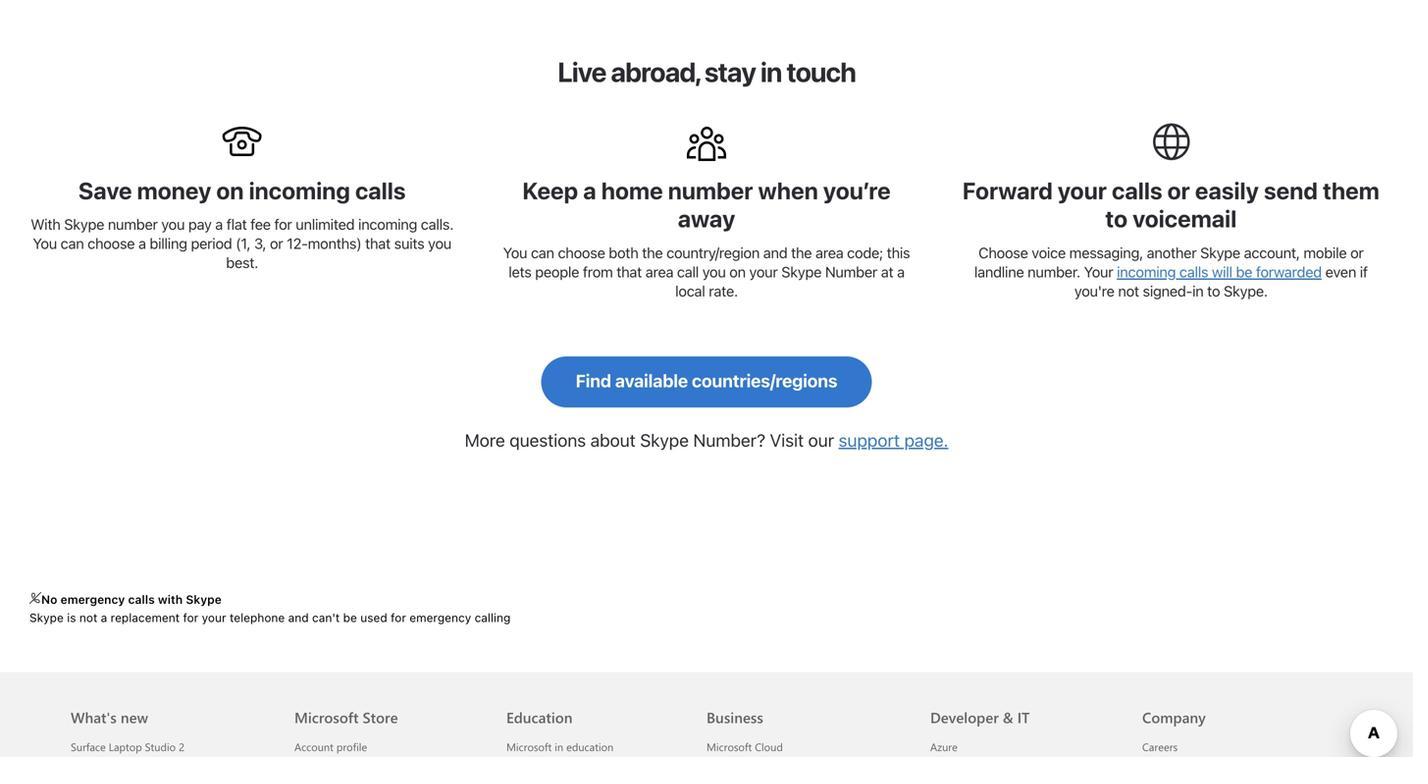 Task type: describe. For each thing, give the bounding box(es) containing it.
1 horizontal spatial area
[[816, 244, 844, 261]]

billing
[[150, 235, 187, 252]]

1 vertical spatial area
[[646, 263, 674, 280]]

landline
[[975, 263, 1025, 280]]

live abroad, stay in touch
[[558, 56, 856, 88]]

code;
[[848, 244, 884, 261]]

or inside choose voice messaging, another skype account, mobile or landline number. your
[[1351, 244, 1364, 261]]

(1,
[[236, 235, 251, 252]]

signed-
[[1143, 282, 1193, 299]]

home
[[602, 177, 663, 204]]

&
[[1003, 708, 1014, 727]]

microsoft store heading
[[295, 672, 483, 731]]

about
[[591, 429, 636, 451]]

to inside even if you're not signed-in to skype.
[[1208, 282, 1221, 299]]

best.
[[226, 254, 258, 271]]

people
[[535, 263, 579, 280]]

telephone
[[230, 611, 285, 625]]

calling
[[475, 611, 511, 625]]

business heading
[[707, 672, 907, 731]]

choose voice messaging, another skype account, mobile or landline number. your
[[975, 244, 1364, 280]]

incoming inside with skype number you pay a flat fee for unlimited incoming calls. you can choose a billing period (1, 3, or 12-months) that suits you best.
[[358, 216, 417, 233]]

unlimited
[[296, 216, 355, 233]]

choose inside you can choose both the country/region and the area code; this lets people from that area call you on your skype number at a local rate.
[[558, 244, 605, 261]]

away
[[678, 205, 736, 232]]

careers
[[1143, 739, 1178, 754]]

save money on incoming calls
[[78, 177, 406, 204]]

surface laptop studio 2 link
[[71, 739, 185, 754]]

you inside you can choose both the country/region and the area code; this lets people from that area call you on your skype number at a local rate.
[[503, 244, 528, 261]]

number.
[[1028, 263, 1081, 280]]

a inside you can choose both the country/region and the area code; this lets people from that area call you on your skype number at a local rate.
[[898, 263, 905, 280]]

skype.
[[1224, 282, 1268, 299]]

microsoft cloud link
[[707, 739, 783, 754]]

a left flat in the left of the page
[[215, 216, 223, 233]]

1 vertical spatial you
[[428, 235, 452, 252]]

in inside even if you're not signed-in to skype.
[[1193, 282, 1204, 299]]

used
[[361, 611, 388, 625]]

a right is
[[101, 611, 107, 625]]

3,
[[254, 235, 266, 252]]

available
[[616, 370, 688, 391]]

you can choose both the country/region and the area code; this lets people from that area call you on your skype number at a local rate.
[[503, 244, 911, 299]]

both
[[609, 244, 639, 261]]

our
[[809, 429, 835, 451]]

1 the from the left
[[642, 244, 663, 261]]

calls up suits
[[355, 177, 406, 204]]

mobile
[[1304, 244, 1348, 261]]

skype inside you can choose both the country/region and the area code; this lets people from that area call you on your skype number at a local rate.
[[782, 263, 822, 280]]

studio
[[145, 739, 176, 754]]

what's new heading
[[71, 672, 271, 731]]

developer
[[931, 708, 999, 727]]

more
[[465, 429, 505, 451]]

is
[[67, 611, 76, 625]]

more questions about skype number? visit our support page.
[[465, 429, 949, 451]]

number inside with skype number you pay a flat fee for unlimited incoming calls. you can choose a billing period (1, 3, or 12-months) that suits you best.
[[108, 216, 158, 233]]

lets
[[509, 263, 532, 280]]

calls up replacement
[[128, 593, 155, 607]]

can't
[[312, 611, 340, 625]]

find available countries/regions
[[576, 370, 838, 391]]

rate.
[[709, 282, 738, 299]]

support
[[839, 429, 900, 451]]

voice
[[1032, 244, 1066, 261]]

you're
[[1075, 282, 1115, 299]]

azure link
[[931, 739, 958, 754]]

store
[[363, 708, 398, 727]]

microsoft for microsoft cloud
[[707, 739, 752, 754]]

what's
[[71, 708, 117, 727]]

forward your calls or easily send them to voicemail
[[963, 177, 1380, 232]]

microsoft cloud
[[707, 739, 783, 754]]

0 vertical spatial be
[[1237, 263, 1253, 280]]

fee
[[251, 216, 271, 233]]

1 vertical spatial not
[[79, 611, 98, 625]]

stay
[[705, 56, 756, 88]]

2
[[179, 739, 185, 754]]

even if you're not signed-in to skype.
[[1075, 263, 1369, 299]]

from
[[583, 263, 613, 280]]

surface
[[71, 739, 106, 754]]

1 horizontal spatial emergency
[[410, 611, 472, 625]]

footer resource links element
[[0, 672, 1414, 757]]

even
[[1326, 263, 1357, 280]]

microsoft in education
[[507, 739, 614, 754]]

0 horizontal spatial for
[[183, 611, 199, 625]]

on inside you can choose both the country/region and the area code; this lets people from that area call you on your skype number at a local rate.
[[730, 263, 746, 280]]

with
[[158, 593, 183, 607]]

replacement
[[111, 611, 180, 625]]

what's new
[[71, 708, 148, 727]]

microsoft for microsoft in education
[[507, 739, 552, 754]]

company
[[1143, 708, 1207, 727]]

microsoft store
[[295, 708, 398, 727]]

2 the from the left
[[791, 244, 812, 261]]

it
[[1018, 708, 1030, 727]]

developer & it heading
[[931, 672, 1119, 731]]

education
[[507, 708, 573, 727]]

period
[[191, 235, 232, 252]]

messaging,
[[1070, 244, 1144, 261]]

abroad,
[[611, 56, 700, 88]]

new
[[121, 708, 148, 727]]

with skype number you pay a flat fee for unlimited incoming calls. you can choose a billing period (1, 3, or 12-months) that suits you best.
[[31, 216, 454, 271]]

0 horizontal spatial you
[[161, 216, 185, 233]]

you inside you can choose both the country/region and the area code; this lets people from that area call you on your skype number at a local rate.
[[703, 263, 726, 280]]

save
[[78, 177, 132, 204]]

or inside with skype number you pay a flat fee for unlimited incoming calls. you can choose a billing period (1, 3, or 12-months) that suits you best.
[[270, 235, 283, 252]]

forwarded
[[1257, 263, 1322, 280]]

flat
[[227, 216, 247, 233]]

2 vertical spatial incoming
[[1117, 263, 1177, 280]]

local
[[676, 282, 706, 299]]

you're
[[824, 177, 891, 204]]



Task type: vqa. For each thing, say whether or not it's contained in the screenshot.
can't
yes



Task type: locate. For each thing, give the bounding box(es) containing it.
careers link
[[1143, 739, 1178, 754]]

your
[[1085, 263, 1114, 280]]

0 horizontal spatial the
[[642, 244, 663, 261]]

2 vertical spatial your
[[202, 611, 226, 625]]

1 horizontal spatial be
[[1237, 263, 1253, 280]]

1 vertical spatial and
[[288, 611, 309, 625]]

0 vertical spatial that
[[365, 235, 391, 252]]

1 horizontal spatial and
[[764, 244, 788, 261]]

you down country/region
[[703, 263, 726, 280]]

that inside with skype number you pay a flat fee for unlimited incoming calls. you can choose a billing period (1, 3, or 12-months) that suits you best.
[[365, 235, 391, 252]]

your down country/region
[[750, 263, 778, 280]]

a inside keep a home number when you're away
[[583, 177, 597, 204]]

that left suits
[[365, 235, 391, 252]]

laptop
[[109, 739, 142, 754]]

in inside footer resource links element
[[555, 739, 564, 754]]

1 vertical spatial in
[[1193, 282, 1204, 299]]

when
[[758, 177, 819, 204]]

0 horizontal spatial microsoft
[[295, 708, 359, 727]]

for inside with skype number you pay a flat fee for unlimited incoming calls. you can choose a billing period (1, 3, or 12-months) that suits you best.
[[274, 216, 292, 233]]

skype is not a replacement for your telephone and can't be used for emergency calling
[[29, 611, 511, 625]]

not inside even if you're not signed-in to skype.
[[1119, 282, 1140, 299]]

incoming up signed-
[[1117, 263, 1177, 280]]

no
[[41, 593, 57, 607]]

0 horizontal spatial in
[[555, 739, 564, 754]]

microsoft down education
[[507, 739, 552, 754]]

you up 'lets'
[[503, 244, 528, 261]]

send
[[1265, 177, 1319, 204]]

to inside forward your calls or easily send them to voicemail
[[1106, 205, 1128, 232]]

your left telephone
[[202, 611, 226, 625]]

0 horizontal spatial emergency
[[60, 593, 125, 607]]

skype inside with skype number you pay a flat fee for unlimited incoming calls. you can choose a billing period (1, 3, or 12-months) that suits you best.
[[64, 216, 104, 233]]

0 horizontal spatial not
[[79, 611, 98, 625]]

2 horizontal spatial your
[[1058, 177, 1107, 204]]

in left "education"
[[555, 739, 564, 754]]

for right fee
[[274, 216, 292, 233]]

calls left will
[[1180, 263, 1209, 280]]

0 vertical spatial your
[[1058, 177, 1107, 204]]

not right is
[[79, 611, 98, 625]]

0 vertical spatial area
[[816, 244, 844, 261]]

and left can't
[[288, 611, 309, 625]]

and right country/region
[[764, 244, 788, 261]]

0 vertical spatial emergency
[[60, 593, 125, 607]]

2 horizontal spatial incoming
[[1117, 263, 1177, 280]]

can inside you can choose both the country/region and the area code; this lets people from that area call you on your skype number at a local rate.
[[531, 244, 555, 261]]

in down incoming calls will be forwarded
[[1193, 282, 1204, 299]]

emergency left calling
[[410, 611, 472, 625]]

or
[[1168, 177, 1191, 204], [270, 235, 283, 252], [1351, 244, 1364, 261]]

incoming up unlimited
[[249, 177, 350, 204]]

can inside with skype number you pay a flat fee for unlimited incoming calls. you can choose a billing period (1, 3, or 12-months) that suits you best.
[[61, 235, 84, 252]]

incoming calls will be forwarded link
[[1117, 263, 1322, 280]]

another
[[1147, 244, 1197, 261]]

1 vertical spatial to
[[1208, 282, 1221, 299]]

be up skype.
[[1237, 263, 1253, 280]]

will
[[1213, 263, 1233, 280]]

on up flat in the left of the page
[[216, 177, 244, 204]]

0 horizontal spatial you
[[33, 235, 57, 252]]

microsoft for microsoft store
[[295, 708, 359, 727]]

2 horizontal spatial you
[[703, 263, 726, 280]]

0 vertical spatial on
[[216, 177, 244, 204]]

1 horizontal spatial choose
[[558, 244, 605, 261]]

education heading
[[507, 672, 695, 731]]

profile
[[337, 739, 367, 754]]

forward
[[963, 177, 1053, 204]]

0 vertical spatial you
[[161, 216, 185, 233]]

account
[[295, 739, 334, 754]]

developer & it
[[931, 708, 1030, 727]]

or up voicemail in the top right of the page
[[1168, 177, 1191, 204]]

azure
[[931, 739, 958, 754]]

to
[[1106, 205, 1128, 232], [1208, 282, 1221, 299]]

1 vertical spatial incoming
[[358, 216, 417, 233]]

1 horizontal spatial or
[[1168, 177, 1191, 204]]

1 horizontal spatial in
[[761, 56, 782, 88]]

skype inside choose voice messaging, another skype account, mobile or landline number. your
[[1201, 244, 1241, 261]]

number up away at the top of the page
[[668, 177, 754, 204]]

0 horizontal spatial choose
[[88, 235, 135, 252]]

2 horizontal spatial for
[[391, 611, 406, 625]]

easily
[[1196, 177, 1260, 204]]

live
[[558, 56, 606, 88]]

on up rate.
[[730, 263, 746, 280]]

number
[[826, 263, 878, 280]]

0 horizontal spatial area
[[646, 263, 674, 280]]

for right replacement
[[183, 611, 199, 625]]

0 horizontal spatial and
[[288, 611, 309, 625]]

that down both
[[617, 263, 642, 280]]

a right 'at'
[[898, 263, 905, 280]]

education
[[567, 739, 614, 754]]

1 horizontal spatial your
[[750, 263, 778, 280]]

skype
[[64, 216, 104, 233], [1201, 244, 1241, 261], [782, 263, 822, 280], [640, 429, 689, 451], [186, 593, 222, 607], [29, 611, 64, 625]]

on
[[216, 177, 244, 204], [730, 263, 746, 280]]

1 vertical spatial number
[[108, 216, 158, 233]]

with
[[31, 216, 60, 233]]

this
[[887, 244, 911, 261]]

your inside you can choose both the country/region and the area code; this lets people from that area call you on your skype number at a local rate.
[[750, 263, 778, 280]]

a
[[583, 177, 597, 204], [215, 216, 223, 233], [138, 235, 146, 252], [898, 263, 905, 280], [101, 611, 107, 625]]

be
[[1237, 263, 1253, 280], [343, 611, 357, 625]]

if
[[1361, 263, 1369, 280]]

can down save
[[61, 235, 84, 252]]

0 vertical spatial number
[[668, 177, 754, 204]]

find
[[576, 370, 612, 391]]

at
[[881, 263, 894, 280]]

or up if
[[1351, 244, 1364, 261]]

company heading
[[1143, 672, 1331, 731]]

or inside forward your calls or easily send them to voicemail
[[1168, 177, 1191, 204]]

country/region
[[667, 244, 760, 261]]

them
[[1324, 177, 1380, 204]]

and
[[764, 244, 788, 261], [288, 611, 309, 625]]

support page. link
[[839, 429, 949, 451]]

2 horizontal spatial microsoft
[[707, 739, 752, 754]]

in right stay
[[761, 56, 782, 88]]

choose up from
[[558, 244, 605, 261]]

countries/regions
[[692, 370, 838, 391]]

0 vertical spatial to
[[1106, 205, 1128, 232]]

0 horizontal spatial to
[[1106, 205, 1128, 232]]

area up number
[[816, 244, 844, 261]]

1 vertical spatial that
[[617, 263, 642, 280]]

0 vertical spatial and
[[764, 244, 788, 261]]

your up messaging,
[[1058, 177, 1107, 204]]

1 horizontal spatial you
[[428, 235, 452, 252]]

area left call
[[646, 263, 674, 280]]

microsoft inside heading
[[295, 708, 359, 727]]

1 horizontal spatial you
[[503, 244, 528, 261]]

0 horizontal spatial or
[[270, 235, 283, 252]]

0 horizontal spatial can
[[61, 235, 84, 252]]

the right both
[[642, 244, 663, 261]]

the down when
[[791, 244, 812, 261]]

number
[[668, 177, 754, 204], [108, 216, 158, 233]]

0 horizontal spatial your
[[202, 611, 226, 625]]

or right 3,
[[270, 235, 283, 252]]

0 vertical spatial in
[[761, 56, 782, 88]]

microsoft up the account profile
[[295, 708, 359, 727]]

not right you're
[[1119, 282, 1140, 299]]

calls inside forward your calls or easily send them to voicemail
[[1112, 177, 1163, 204]]

0 horizontal spatial be
[[343, 611, 357, 625]]

calls
[[355, 177, 406, 204], [1112, 177, 1163, 204], [1180, 263, 1209, 280], [128, 593, 155, 607]]

to down incoming calls will be forwarded
[[1208, 282, 1221, 299]]

for
[[274, 216, 292, 233], [183, 611, 199, 625], [391, 611, 406, 625]]

pay
[[188, 216, 212, 233]]

that inside you can choose both the country/region and the area code; this lets people from that area call you on your skype number at a local rate.
[[617, 263, 642, 280]]

number inside keep a home number when you're away
[[668, 177, 754, 204]]

number up billing at the top left of the page
[[108, 216, 158, 233]]

business
[[707, 708, 764, 727]]

months)
[[308, 235, 362, 252]]

page.
[[905, 429, 949, 451]]

1 horizontal spatial microsoft
[[507, 739, 552, 754]]

1 horizontal spatial to
[[1208, 282, 1221, 299]]

incoming up suits
[[358, 216, 417, 233]]

in
[[761, 56, 782, 88], [1193, 282, 1204, 299], [555, 739, 564, 754]]

1 vertical spatial be
[[343, 611, 357, 625]]

account profile
[[295, 739, 367, 754]]

surface laptop studio 2
[[71, 739, 185, 754]]

suits
[[394, 235, 425, 252]]

1 horizontal spatial incoming
[[358, 216, 417, 233]]

1 horizontal spatial the
[[791, 244, 812, 261]]

choose down save
[[88, 235, 135, 252]]

1 vertical spatial emergency
[[410, 611, 472, 625]]

questions
[[510, 429, 586, 451]]

2 horizontal spatial or
[[1351, 244, 1364, 261]]

incoming
[[249, 177, 350, 204], [358, 216, 417, 233], [1117, 263, 1177, 280]]

no emergency calls with skype
[[41, 593, 222, 607]]

emergency up is
[[60, 593, 125, 607]]

and inside you can choose both the country/region and the area code; this lets people from that area call you on your skype number at a local rate.
[[764, 244, 788, 261]]

calls up voicemail in the top right of the page
[[1112, 177, 1163, 204]]

0 vertical spatial not
[[1119, 282, 1140, 299]]

you down calls.
[[428, 235, 452, 252]]

your inside forward your calls or easily send them to voicemail
[[1058, 177, 1107, 204]]

number?
[[694, 429, 766, 451]]

0 horizontal spatial on
[[216, 177, 244, 204]]

12-
[[287, 235, 308, 252]]

2 vertical spatial in
[[555, 739, 564, 754]]

microsoft down business
[[707, 739, 752, 754]]

1 vertical spatial on
[[730, 263, 746, 280]]

a right keep
[[583, 177, 597, 204]]

1 vertical spatial your
[[750, 263, 778, 280]]

cloud
[[755, 739, 783, 754]]

a left billing at the top left of the page
[[138, 235, 146, 252]]

be left used
[[343, 611, 357, 625]]

you
[[161, 216, 185, 233], [428, 235, 452, 252], [703, 263, 726, 280]]

1 horizontal spatial that
[[617, 263, 642, 280]]

2 horizontal spatial in
[[1193, 282, 1204, 299]]

account profile link
[[295, 739, 367, 754]]

choose inside with skype number you pay a flat fee for unlimited incoming calls. you can choose a billing period (1, 3, or 12-months) that suits you best.
[[88, 235, 135, 252]]

1 horizontal spatial not
[[1119, 282, 1140, 299]]

1 horizontal spatial number
[[668, 177, 754, 204]]

touch
[[787, 56, 856, 88]]

can up people
[[531, 244, 555, 261]]

0 horizontal spatial that
[[365, 235, 391, 252]]

to up messaging,
[[1106, 205, 1128, 232]]

account,
[[1245, 244, 1301, 261]]

keep
[[523, 177, 578, 204]]

for right used
[[391, 611, 406, 625]]

incoming calls will be forwarded
[[1117, 263, 1322, 280]]

you
[[33, 235, 57, 252], [503, 244, 528, 261]]

voicemail
[[1133, 205, 1237, 232]]

calls.
[[421, 216, 454, 233]]

2 vertical spatial you
[[703, 263, 726, 280]]

you down with
[[33, 235, 57, 252]]

you up billing at the top left of the page
[[161, 216, 185, 233]]

1 horizontal spatial can
[[531, 244, 555, 261]]

1 horizontal spatial for
[[274, 216, 292, 233]]

0 horizontal spatial incoming
[[249, 177, 350, 204]]

0 vertical spatial incoming
[[249, 177, 350, 204]]

0 horizontal spatial number
[[108, 216, 158, 233]]

money
[[137, 177, 211, 204]]

1 horizontal spatial on
[[730, 263, 746, 280]]

you inside with skype number you pay a flat fee for unlimited incoming calls. you can choose a billing period (1, 3, or 12-months) that suits you best.
[[33, 235, 57, 252]]



